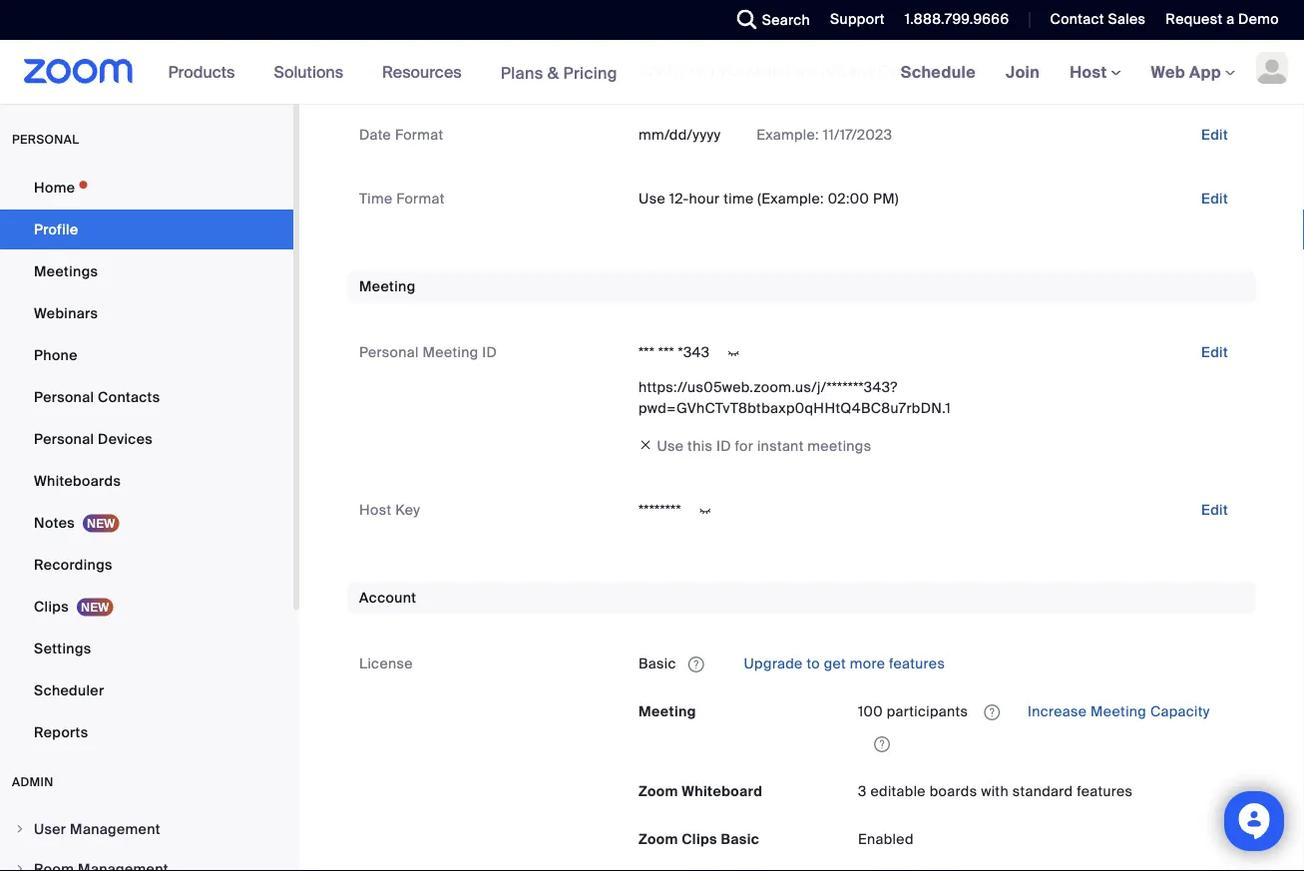 Task type: describe. For each thing, give the bounding box(es) containing it.
join link
[[991, 40, 1055, 104]]

whiteboard
[[682, 782, 763, 800]]

personal for personal devices
[[34, 430, 94, 448]]

notes link
[[0, 503, 293, 543]]

editable
[[871, 782, 926, 800]]

upgrade to get more features
[[740, 654, 945, 673]]

(example:
[[758, 190, 824, 208]]

7:00)
[[680, 62, 714, 80]]

id for this
[[717, 437, 731, 455]]

5 edit button from the top
[[1186, 494, 1245, 526]]

personal contacts
[[34, 388, 160, 406]]

1.888.799.9666 button up "schedule"
[[890, 0, 1014, 40]]

show personal meeting id image
[[718, 345, 750, 363]]

3 editable boards with standard features
[[858, 782, 1133, 800]]

time left (us
[[785, 62, 819, 80]]

contacts
[[98, 388, 160, 406]]

phone
[[34, 346, 78, 364]]

join
[[1006, 61, 1040, 82]]

sales
[[1108, 10, 1146, 28]]

pwd=gvhctvt8btbaxp0qhhtq4bc8u7rbdn.1
[[639, 399, 951, 417]]

schedule link
[[886, 40, 991, 104]]

host button
[[1070, 61, 1121, 82]]

learn more about your license type image
[[686, 657, 706, 671]]

request a demo
[[1166, 10, 1280, 28]]

zoom logo image
[[24, 59, 133, 84]]

zone
[[396, 62, 431, 80]]

1.888.799.9666
[[905, 10, 1010, 28]]

personal for personal contacts
[[34, 388, 94, 406]]

settings link
[[0, 629, 293, 669]]

hour
[[689, 190, 720, 208]]

demo
[[1239, 10, 1280, 28]]

webinars link
[[0, 293, 293, 333]]

meeting inside application
[[1091, 702, 1147, 721]]

whiteboards
[[34, 472, 121, 490]]

web app
[[1151, 61, 1222, 82]]

time for (gmt-7:00) mountain time (us and canada)
[[359, 62, 393, 80]]

edit button for time format
[[1186, 183, 1245, 215]]

this
[[688, 437, 713, 455]]

host for host
[[1070, 61, 1111, 82]]

phone link
[[0, 335, 293, 375]]

web
[[1151, 61, 1186, 82]]

search
[[762, 10, 811, 29]]

personal menu menu
[[0, 168, 293, 755]]

(gmt-
[[639, 62, 680, 80]]

devices
[[98, 430, 153, 448]]

admin menu menu
[[0, 810, 293, 871]]

features inside application
[[889, 654, 945, 673]]

resources
[[382, 61, 462, 82]]

plans
[[501, 62, 543, 83]]

pricing
[[563, 62, 618, 83]]

increase meeting capacity link
[[1024, 702, 1210, 721]]

scheduler link
[[0, 671, 293, 711]]

time zone
[[359, 62, 431, 80]]

upgrade to get more features link
[[740, 654, 945, 673]]

whiteboards link
[[0, 461, 293, 501]]

clips inside personal menu menu
[[34, 597, 69, 616]]

02:00
[[828, 190, 870, 208]]

use for use 12-hour time (example: 02:00 pm)
[[639, 190, 666, 208]]

(gmt-7:00) mountain time (us and canada)
[[639, 62, 936, 80]]

*343
[[678, 343, 710, 362]]

meetings navigation
[[886, 40, 1305, 105]]

id for meeting
[[482, 343, 497, 362]]

to
[[807, 654, 820, 673]]

use 12-hour time (example: 02:00 pm)
[[639, 190, 899, 208]]

time format
[[359, 190, 445, 208]]

meetings
[[808, 437, 872, 455]]

solutions button
[[274, 40, 352, 104]]

date format
[[359, 126, 444, 144]]

standard
[[1013, 782, 1073, 800]]

application containing 100 participants
[[858, 696, 1245, 760]]

example: 11/17/2023
[[753, 126, 893, 144]]

product information navigation
[[153, 40, 633, 105]]

format for time format
[[396, 190, 445, 208]]

meetings link
[[0, 252, 293, 291]]

reports link
[[0, 713, 293, 753]]

contact sales
[[1050, 10, 1146, 28]]

schedule
[[901, 61, 976, 82]]

1 *** from the left
[[639, 343, 655, 362]]

user management
[[34, 820, 160, 838]]

personal for personal meeting id
[[359, 343, 419, 362]]

request
[[1166, 10, 1223, 28]]

edit for time format
[[1202, 190, 1229, 208]]

personal
[[12, 132, 79, 147]]

key
[[395, 501, 420, 519]]

app
[[1190, 61, 1222, 82]]

profile picture image
[[1257, 52, 1289, 84]]

right image inside user management menu item
[[14, 823, 26, 835]]

personal devices
[[34, 430, 153, 448]]

participants
[[887, 702, 968, 721]]

solutions
[[274, 61, 343, 82]]

host key
[[359, 501, 420, 519]]

for
[[735, 437, 754, 455]]

11/17/2023
[[823, 126, 893, 144]]

canada)
[[879, 62, 936, 80]]

home link
[[0, 168, 293, 208]]

2 *** from the left
[[659, 343, 675, 362]]



Task type: vqa. For each thing, say whether or not it's contained in the screenshot.
Pending
no



Task type: locate. For each thing, give the bounding box(es) containing it.
host down 'contact sales'
[[1070, 61, 1111, 82]]

scheduler
[[34, 681, 104, 700]]

5 edit from the top
[[1202, 501, 1229, 519]]

0 horizontal spatial basic
[[639, 654, 676, 673]]

4 edit button from the top
[[1186, 337, 1245, 369]]

0 vertical spatial use
[[639, 190, 666, 208]]

clips down zoom whiteboard
[[682, 830, 718, 848]]

0 vertical spatial format
[[395, 126, 444, 144]]

get
[[824, 654, 846, 673]]

time left the 'zone'
[[359, 62, 393, 80]]

1 horizontal spatial ***
[[659, 343, 675, 362]]

zoom for zoom clips basic
[[639, 830, 678, 848]]

4 edit from the top
[[1202, 343, 1229, 362]]

zoom clips basic
[[639, 830, 760, 848]]

format down date format
[[396, 190, 445, 208]]

2 zoom from the top
[[639, 830, 678, 848]]

mountain
[[718, 62, 781, 80]]

date
[[359, 126, 391, 144]]

banner
[[0, 40, 1305, 105]]

edit for time zone
[[1202, 62, 1229, 80]]

plans & pricing link
[[501, 62, 618, 83], [501, 62, 618, 83]]

application up standard
[[858, 696, 1245, 760]]

recordings
[[34, 555, 113, 574]]

2 edit from the top
[[1202, 126, 1229, 144]]

edit button for time zone
[[1186, 55, 1245, 87]]

format for date format
[[395, 126, 444, 144]]

1 horizontal spatial clips
[[682, 830, 718, 848]]

management
[[70, 820, 160, 838]]

personal
[[359, 343, 419, 362], [34, 388, 94, 406], [34, 430, 94, 448]]

personal contacts link
[[0, 377, 293, 417]]

100 participants
[[858, 702, 968, 721]]

use for use this id for instant meetings
[[657, 437, 684, 455]]

basic
[[639, 654, 676, 673], [721, 830, 760, 848]]

host left the key
[[359, 501, 392, 519]]

learn more about increasing meeting capacity image
[[868, 735, 896, 753]]

basic left learn more about your license type image
[[639, 654, 676, 673]]

contact
[[1050, 10, 1105, 28]]

edit button
[[1186, 55, 1245, 87], [1186, 119, 1245, 151], [1186, 183, 1245, 215], [1186, 337, 1245, 369], [1186, 494, 1245, 526]]

clips up settings
[[34, 597, 69, 616]]

0 horizontal spatial features
[[889, 654, 945, 673]]

1 vertical spatial host
[[359, 501, 392, 519]]

clips
[[34, 597, 69, 616], [682, 830, 718, 848]]

banner containing products
[[0, 40, 1305, 105]]

0 horizontal spatial id
[[482, 343, 497, 362]]

zoom down zoom whiteboard
[[639, 830, 678, 848]]

personal devices link
[[0, 419, 293, 459]]

0 horizontal spatial clips
[[34, 597, 69, 616]]

1 vertical spatial zoom
[[639, 830, 678, 848]]

********
[[639, 501, 681, 519]]

1 horizontal spatial id
[[717, 437, 731, 455]]

format right date
[[395, 126, 444, 144]]

support
[[830, 10, 885, 28]]

boards
[[930, 782, 978, 800]]

use
[[639, 190, 666, 208], [657, 437, 684, 455]]

0 horizontal spatial ***
[[639, 343, 655, 362]]

host for host key
[[359, 501, 392, 519]]

*** *** *343
[[639, 343, 710, 362]]

meeting
[[359, 277, 416, 296], [423, 343, 479, 362], [639, 702, 696, 721], [1091, 702, 1147, 721]]

enabled
[[858, 830, 914, 848]]

1 vertical spatial right image
[[14, 863, 26, 871]]

1 vertical spatial use
[[657, 437, 684, 455]]

clips link
[[0, 587, 293, 627]]

features right standard
[[1077, 782, 1133, 800]]

1 vertical spatial clips
[[682, 830, 718, 848]]

use left this
[[657, 437, 684, 455]]

0 horizontal spatial host
[[359, 501, 392, 519]]

resources button
[[382, 40, 471, 104]]

example:
[[757, 126, 819, 144]]

basic down whiteboard
[[721, 830, 760, 848]]

increase
[[1028, 702, 1087, 721]]

profile
[[34, 220, 78, 239]]

0 vertical spatial right image
[[14, 823, 26, 835]]

0 vertical spatial features
[[889, 654, 945, 673]]

right image down admin
[[14, 863, 26, 871]]

webinars
[[34, 304, 98, 322]]

1 vertical spatial id
[[717, 437, 731, 455]]

right image
[[14, 823, 26, 835], [14, 863, 26, 871]]

and
[[850, 62, 875, 80]]

1 horizontal spatial basic
[[721, 830, 760, 848]]

support link
[[815, 0, 890, 40], [830, 10, 885, 28]]

zoom
[[639, 782, 678, 800], [639, 830, 678, 848]]

2 edit button from the top
[[1186, 119, 1245, 151]]

time for use 12-hour time (example: 02:00 pm)
[[359, 190, 393, 208]]

0 vertical spatial clips
[[34, 597, 69, 616]]

time
[[359, 62, 393, 80], [785, 62, 819, 80], [359, 190, 393, 208]]

recordings link
[[0, 545, 293, 585]]

reports
[[34, 723, 88, 742]]

zoom up zoom clips basic
[[639, 782, 678, 800]]

meetings
[[34, 262, 98, 280]]

edit button for personal meeting id
[[1186, 337, 1245, 369]]

zoom for zoom whiteboard
[[639, 782, 678, 800]]

host inside "meetings" navigation
[[1070, 61, 1111, 82]]

settings
[[34, 639, 91, 658]]

plans & pricing
[[501, 62, 618, 83]]

user
[[34, 820, 66, 838]]

application containing basic
[[639, 648, 1245, 680]]

menu item
[[0, 850, 293, 871]]

account
[[359, 588, 417, 607]]

admin
[[12, 775, 54, 790]]

0 vertical spatial application
[[639, 648, 1245, 680]]

show host key image
[[689, 502, 721, 520]]

3 edit button from the top
[[1186, 183, 1245, 215]]

1 horizontal spatial features
[[1077, 782, 1133, 800]]

application
[[639, 648, 1245, 680], [858, 696, 1245, 760]]

zoom whiteboard
[[639, 782, 763, 800]]

1 vertical spatial format
[[396, 190, 445, 208]]

1 vertical spatial application
[[858, 696, 1245, 760]]

with
[[981, 782, 1009, 800]]

1.888.799.9666 button
[[890, 0, 1014, 40], [905, 10, 1010, 28]]

contact sales link
[[1035, 0, 1151, 40], [1050, 10, 1146, 28]]

mm/dd/yyyy
[[639, 126, 721, 144]]

1 horizontal spatial host
[[1070, 61, 1111, 82]]

license
[[359, 654, 413, 673]]

2 right image from the top
[[14, 863, 26, 871]]

more
[[850, 654, 886, 673]]

https://us05web.zoom.us/j/*******343? pwd=gvhctvt8btbaxp0qhhtq4bc8u7rbdn.1
[[639, 378, 951, 417]]

products
[[168, 61, 235, 82]]

1.888.799.9666 button up schedule link
[[905, 10, 1010, 28]]

features up the 100 participants
[[889, 654, 945, 673]]

&
[[548, 62, 559, 83]]

0 vertical spatial personal
[[359, 343, 419, 362]]

pm)
[[873, 190, 899, 208]]

0 vertical spatial basic
[[639, 654, 676, 673]]

user management menu item
[[0, 810, 293, 848]]

upgrade
[[744, 654, 803, 673]]

time
[[724, 190, 754, 208]]

0 vertical spatial id
[[482, 343, 497, 362]]

3 edit from the top
[[1202, 190, 1229, 208]]

search button
[[722, 0, 815, 40]]

1 vertical spatial personal
[[34, 388, 94, 406]]

0 vertical spatial host
[[1070, 61, 1111, 82]]

1 right image from the top
[[14, 823, 26, 835]]

features
[[889, 654, 945, 673], [1077, 782, 1133, 800]]

personal meeting id
[[359, 343, 497, 362]]

1 edit from the top
[[1202, 62, 1229, 80]]

1 edit button from the top
[[1186, 55, 1245, 87]]

2 vertical spatial personal
[[34, 430, 94, 448]]

increase meeting capacity
[[1024, 702, 1210, 721]]

use this id for instant meetings
[[657, 437, 872, 455]]

right image left user
[[14, 823, 26, 835]]

use left 12-
[[639, 190, 666, 208]]

instant
[[757, 437, 804, 455]]

time down date
[[359, 190, 393, 208]]

1 vertical spatial features
[[1077, 782, 1133, 800]]

application up the participants
[[639, 648, 1245, 680]]

capacity
[[1151, 702, 1210, 721]]

0 vertical spatial zoom
[[639, 782, 678, 800]]

1 vertical spatial basic
[[721, 830, 760, 848]]

learn more about your meeting license image
[[978, 703, 1006, 721]]

1 zoom from the top
[[639, 782, 678, 800]]

(us
[[822, 62, 846, 80]]

edit for personal meeting id
[[1202, 343, 1229, 362]]



